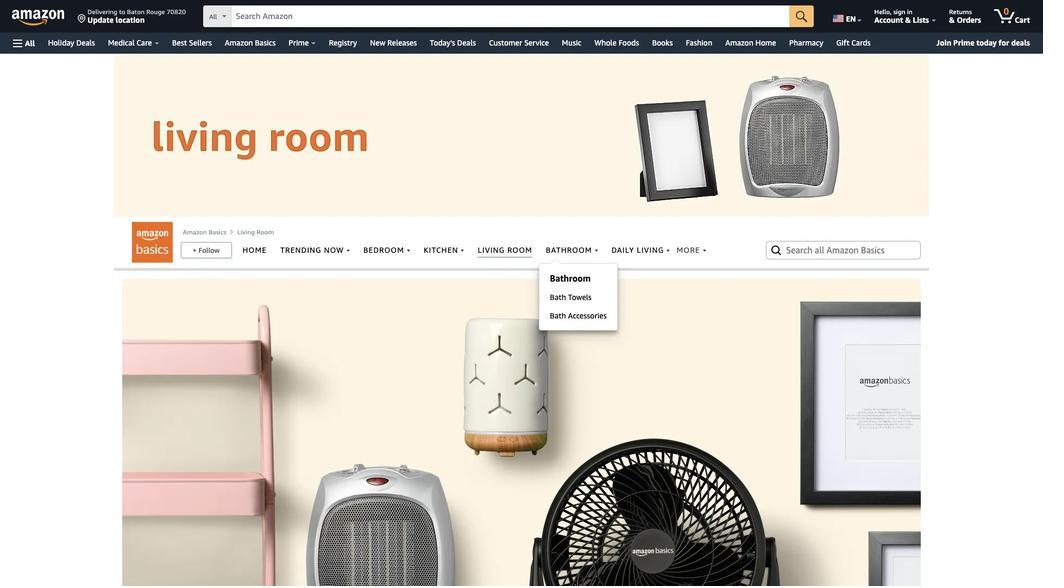 Task type: vqa. For each thing, say whether or not it's contained in the screenshot.
Pharmacy
yes



Task type: locate. For each thing, give the bounding box(es) containing it.
delivering
[[87, 8, 117, 16]]

new releases
[[370, 38, 417, 47]]

deals
[[1011, 38, 1030, 47]]

0 vertical spatial all
[[209, 12, 217, 21]]

basics inside navigation navigation
[[255, 38, 276, 47]]

amazon left home
[[725, 38, 754, 47]]

today's deals
[[430, 38, 476, 47]]

sellers
[[189, 38, 212, 47]]

amazon right sellers
[[225, 38, 253, 47]]

fashion link
[[679, 35, 719, 51]]

2 prime from the left
[[953, 38, 975, 47]]

all up sellers
[[209, 12, 217, 21]]

prime left registry
[[289, 38, 309, 47]]

basics left prime link
[[255, 38, 276, 47]]

2 deals from the left
[[457, 38, 476, 47]]

2 & from the left
[[949, 15, 955, 24]]

registry link
[[322, 35, 364, 51]]

amazon basics
[[225, 38, 276, 47], [183, 228, 226, 236]]

Search all Amazon Basics search field
[[786, 241, 903, 260]]

All search field
[[203, 5, 814, 28]]

best sellers link
[[166, 35, 218, 51]]

prime inside join prime today for deals link
[[953, 38, 975, 47]]

amazon home
[[725, 38, 776, 47]]

location
[[116, 15, 145, 24]]

sign
[[893, 8, 905, 16]]

rouge
[[146, 8, 165, 16]]

medical care link
[[102, 35, 166, 51]]

1 horizontal spatial basics
[[255, 38, 276, 47]]

deals right today's
[[457, 38, 476, 47]]

&
[[905, 15, 911, 24], [949, 15, 955, 24]]

+ follow
[[193, 246, 220, 255]]

1 horizontal spatial deals
[[457, 38, 476, 47]]

baton
[[127, 8, 145, 16]]

1 deals from the left
[[76, 38, 95, 47]]

update
[[87, 15, 114, 24]]

today's
[[430, 38, 455, 47]]

1 horizontal spatial &
[[949, 15, 955, 24]]

deals for today's deals
[[457, 38, 476, 47]]

prime right join
[[953, 38, 975, 47]]

deals right holiday
[[76, 38, 95, 47]]

1 vertical spatial basics
[[209, 228, 226, 236]]

returns
[[949, 8, 972, 16]]

1 & from the left
[[905, 15, 911, 24]]

follow
[[199, 246, 220, 255]]

0 vertical spatial basics
[[255, 38, 276, 47]]

hello, sign in
[[874, 8, 913, 16]]

new
[[370, 38, 385, 47]]

& left lists
[[905, 15, 911, 24]]

deals for holiday deals
[[76, 38, 95, 47]]

prime
[[289, 38, 309, 47], [953, 38, 975, 47]]

amazon
[[225, 38, 253, 47], [725, 38, 754, 47], [183, 228, 207, 236]]

pharmacy
[[789, 38, 823, 47]]

0 horizontal spatial basics
[[209, 228, 226, 236]]

amazon basics link inside navigation navigation
[[218, 35, 282, 51]]

1 horizontal spatial prime
[[953, 38, 975, 47]]

basics
[[255, 38, 276, 47], [209, 228, 226, 236]]

amazon basics link
[[218, 35, 282, 51], [183, 228, 226, 236]]

cards
[[851, 38, 871, 47]]

amazon up +
[[183, 228, 207, 236]]

all down amazon image at top
[[25, 38, 35, 48]]

medical care
[[108, 38, 152, 47]]

holiday
[[48, 38, 74, 47]]

holiday deals link
[[42, 35, 102, 51]]

1 horizontal spatial amazon
[[225, 38, 253, 47]]

+ follow button
[[181, 243, 231, 258]]

amazon basics link right sellers
[[218, 35, 282, 51]]

1 vertical spatial all
[[25, 38, 35, 48]]

& left the orders
[[949, 15, 955, 24]]

0 vertical spatial amazon basics link
[[218, 35, 282, 51]]

0 horizontal spatial all
[[25, 38, 35, 48]]

fashion
[[686, 38, 712, 47]]

amazon basics inside navigation navigation
[[225, 38, 276, 47]]

amazon basics link up the + follow button
[[183, 228, 226, 236]]

for
[[999, 38, 1009, 47]]

all
[[209, 12, 217, 21], [25, 38, 35, 48]]

0 horizontal spatial deals
[[76, 38, 95, 47]]

amazon basics right sellers
[[225, 38, 276, 47]]

music
[[562, 38, 581, 47]]

amazon basics up the + follow button
[[183, 228, 226, 236]]

70820
[[167, 8, 186, 16]]

deals
[[76, 38, 95, 47], [457, 38, 476, 47]]

basics up follow
[[209, 228, 226, 236]]

orders
[[957, 15, 981, 24]]

& inside returns & orders
[[949, 15, 955, 24]]

best sellers
[[172, 38, 212, 47]]

0 vertical spatial amazon basics
[[225, 38, 276, 47]]

medical
[[108, 38, 135, 47]]

home
[[755, 38, 776, 47]]

1 horizontal spatial all
[[209, 12, 217, 21]]

None submit
[[789, 5, 814, 27]]

gift cards
[[836, 38, 871, 47]]

0 horizontal spatial &
[[905, 15, 911, 24]]

2 horizontal spatial amazon
[[725, 38, 754, 47]]

1 prime from the left
[[289, 38, 309, 47]]

living room
[[237, 228, 274, 236]]

account & lists
[[874, 15, 929, 24]]

0 horizontal spatial prime
[[289, 38, 309, 47]]



Task type: describe. For each thing, give the bounding box(es) containing it.
today
[[977, 38, 997, 47]]

customer service
[[489, 38, 549, 47]]

account
[[874, 15, 903, 24]]

Search Amazon text field
[[231, 6, 789, 27]]

0 horizontal spatial amazon
[[183, 228, 207, 236]]

hello,
[[874, 8, 892, 16]]

best
[[172, 38, 187, 47]]

books
[[652, 38, 673, 47]]

returns & orders
[[949, 8, 981, 24]]

care
[[137, 38, 152, 47]]

prime link
[[282, 35, 322, 51]]

whole
[[594, 38, 617, 47]]

all inside all search box
[[209, 12, 217, 21]]

pharmacy link
[[783, 35, 830, 51]]

navigation navigation
[[0, 0, 1043, 54]]

music link
[[555, 35, 588, 51]]

service
[[524, 38, 549, 47]]

foods
[[619, 38, 639, 47]]

living room link
[[237, 228, 274, 236]]

living
[[237, 228, 255, 236]]

amazon image
[[12, 10, 65, 26]]

en
[[846, 14, 856, 23]]

all inside all button
[[25, 38, 35, 48]]

whole foods link
[[588, 35, 646, 51]]

none submit inside all search box
[[789, 5, 814, 27]]

gift
[[836, 38, 849, 47]]

customer service link
[[482, 35, 555, 51]]

lists
[[913, 15, 929, 24]]

join prime today for deals
[[937, 38, 1030, 47]]

delivering to baton rouge 70820 update location
[[87, 8, 186, 24]]

customer
[[489, 38, 522, 47]]

holiday deals
[[48, 38, 95, 47]]

amazon basics logo image
[[132, 222, 172, 263]]

prime inside prime link
[[289, 38, 309, 47]]

gift cards link
[[830, 35, 884, 51]]

1 vertical spatial amazon basics
[[183, 228, 226, 236]]

cart
[[1015, 15, 1030, 24]]

releases
[[387, 38, 417, 47]]

in
[[907, 8, 913, 16]]

books link
[[646, 35, 679, 51]]

join prime today for deals link
[[932, 36, 1034, 50]]

1 vertical spatial amazon basics link
[[183, 228, 226, 236]]

join
[[937, 38, 951, 47]]

& for account
[[905, 15, 911, 24]]

& for returns
[[949, 15, 955, 24]]

all button
[[8, 33, 40, 54]]

0
[[1004, 6, 1009, 17]]

today's deals link
[[423, 35, 482, 51]]

to
[[119, 8, 125, 16]]

room
[[257, 228, 274, 236]]

+
[[193, 246, 197, 255]]

search image
[[770, 244, 783, 257]]

new releases link
[[364, 35, 423, 51]]

amazon home link
[[719, 35, 783, 51]]

registry
[[329, 38, 357, 47]]

whole foods
[[594, 38, 639, 47]]

en link
[[826, 3, 866, 30]]



